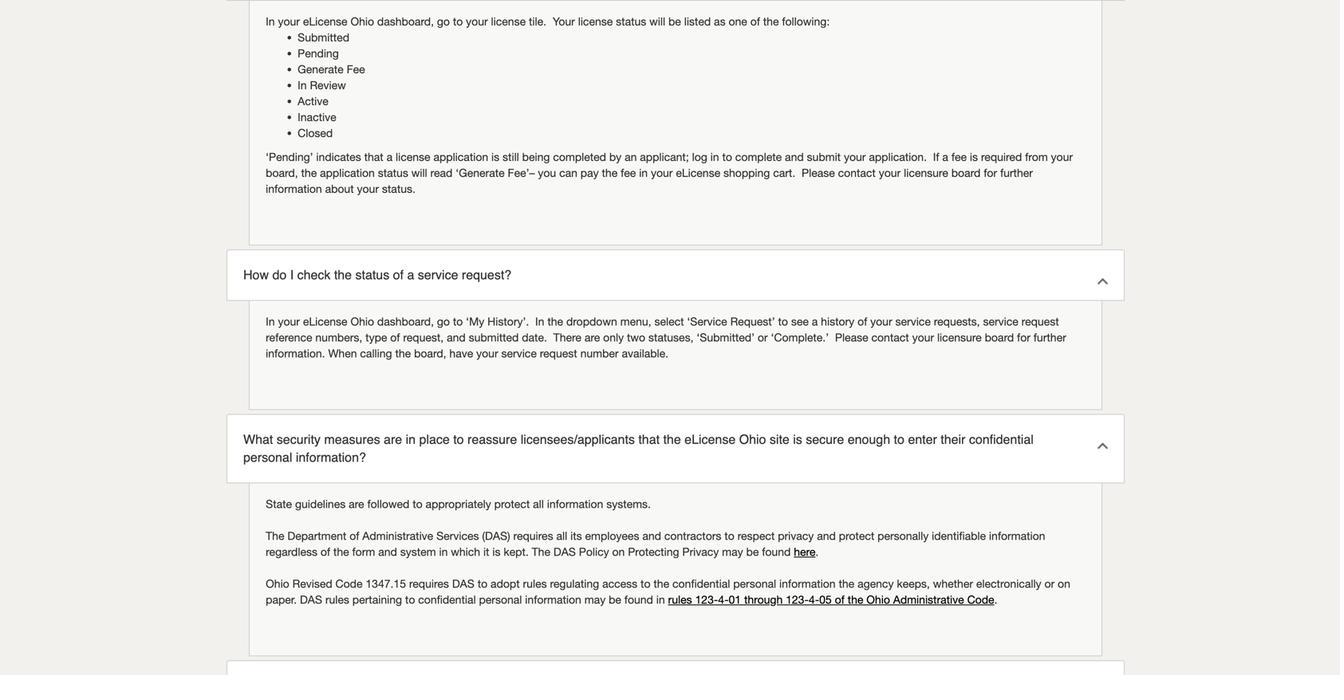 Task type: describe. For each thing, give the bounding box(es) containing it.
please inside in your elicense ohio dashboard, go to 'my history'.  in the dropdown menu, select 'service request' to see a history of your service requests, service request reference numbers, type of request, and submitted date.  there are only two statuses, 'submitted' or 'complete.'  please contact your licensure board for further information. when calling the board, have your service request number available.
[[835, 331, 868, 344]]

that inside what security measures are in place to reassure licensees/applicants that the elicense ohio site is secure enough to enter their confidential personal information?
[[638, 432, 660, 447]]

respect
[[738, 530, 775, 543]]

or inside in your elicense ohio dashboard, go to 'my history'.  in the dropdown menu, select 'service request' to see a history of your service requests, service request reference numbers, type of request, and submitted date.  there are only two statuses, 'submitted' or 'complete.'  please contact your licensure board for further information. when calling the board, have your service request number available.
[[758, 331, 768, 344]]

type
[[365, 331, 387, 344]]

2 123- from the left
[[786, 593, 809, 607]]

status inside 'pending' indicates that a license application is still being completed by an applicant; log in to complete and submit your application.  if a fee is required from your board, the application status will read 'generate fee'– you can pay the fee in your elicense shopping cart.  please contact your licensure board for further information about your status.
[[378, 166, 408, 180]]

be inside the department of administrative services (das) requires all its employees and contractors to respect privacy and protect personally identifiable information regardless of the form and system in which it is kept. the das policy on protecting privacy may be found
[[746, 546, 759, 559]]

menu,
[[620, 315, 651, 328]]

in your elicense ohio dashboard, go to 'my history'.  in the dropdown menu, select 'service request' to see a history of your service requests, service request reference numbers, type of request, and submitted date.  there are only two statuses, 'submitted' or 'complete.'  please contact your licensure board for further information. when calling the board, have your service request number available.
[[266, 315, 1066, 360]]

administrative inside the department of administrative services (das) requires all its employees and contractors to respect privacy and protect personally identifiable information regardless of the form and system in which it is kept. the das policy on protecting privacy may be found
[[362, 530, 433, 543]]

a right if
[[942, 151, 948, 164]]

1 horizontal spatial license
[[491, 15, 526, 28]]

numbers,
[[315, 331, 362, 344]]

licensees/applicants
[[521, 432, 635, 447]]

may inside the department of administrative services (das) requires all its employees and contractors to respect privacy and protect personally identifiable information regardless of the form and system in which it is kept. the das policy on protecting privacy may be found
[[722, 546, 743, 559]]

1 4- from the left
[[718, 593, 729, 607]]

elicense inside in your elicense ohio dashboard, go to your license tile.  your license status will be listed as one of the following: submitted pending generate fee in review active inactive closed
[[303, 15, 347, 28]]

board inside 'pending' indicates that a license application is still being completed by an applicant; log in to complete and submit your application.  if a fee is required from your board, the application status will read 'generate fee'– you can pay the fee in your elicense shopping cart.  please contact your licensure board for further information about your status.
[[951, 166, 981, 180]]

submit
[[807, 151, 841, 164]]

revised
[[292, 577, 332, 591]]

status.
[[382, 182, 416, 196]]

here
[[794, 546, 816, 559]]

what
[[243, 432, 273, 447]]

for inside 'pending' indicates that a license application is still being completed by an applicant; log in to complete and submit your application.  if a fee is required from your board, the application status will read 'generate fee'– you can pay the fee in your elicense shopping cart.  please contact your licensure board for further information about your status.
[[984, 166, 997, 180]]

request?
[[462, 268, 511, 283]]

do
[[272, 268, 287, 283]]

licensure inside 'pending' indicates that a license application is still being completed by an applicant; log in to complete and submit your application.  if a fee is required from your board, the application status will read 'generate fee'– you can pay the fee in your elicense shopping cart.  please contact your licensure board for further information about your status.
[[904, 166, 948, 180]]

pay
[[581, 166, 599, 180]]

1 horizontal spatial .
[[994, 593, 998, 607]]

kept.
[[504, 546, 529, 559]]

of right type
[[390, 331, 400, 344]]

1 horizontal spatial application
[[434, 151, 488, 164]]

being
[[522, 151, 550, 164]]

of inside in your elicense ohio dashboard, go to your license tile.  your license status will be listed as one of the following: submitted pending generate fee in review active inactive closed
[[750, 15, 760, 28]]

guidelines
[[295, 498, 346, 511]]

place
[[419, 432, 450, 447]]

services
[[436, 530, 479, 543]]

to inside 'pending' indicates that a license application is still being completed by an applicant; log in to complete and submit your application.  if a fee is required from your board, the application status will read 'generate fee'– you can pay the fee in your elicense shopping cart.  please contact your licensure board for further information about your status.
[[722, 151, 732, 164]]

request'
[[730, 315, 775, 328]]

2 horizontal spatial license
[[578, 15, 613, 28]]

board, inside in your elicense ohio dashboard, go to 'my history'.  in the dropdown menu, select 'service request' to see a history of your service requests, service request reference numbers, type of request, and submitted date.  there are only two statuses, 'submitted' or 'complete.'  please contact your licensure board for further information. when calling the board, have your service request number available.
[[414, 347, 446, 360]]

all for requires
[[556, 530, 567, 543]]

information up its
[[547, 498, 603, 511]]

2 horizontal spatial rules
[[668, 593, 692, 607]]

complete
[[735, 151, 782, 164]]

contractors
[[664, 530, 721, 543]]

ohio inside what security measures are in place to reassure licensees/applicants that the elicense ohio site is secure enough to enter their confidential personal information?
[[739, 432, 766, 447]]

go for your
[[437, 15, 450, 28]]

access
[[602, 577, 638, 591]]

requires inside the department of administrative services (das) requires all its employees and contractors to respect privacy and protect personally identifiable information regardless of the form and system in which it is kept. the das policy on protecting privacy may be found
[[513, 530, 553, 543]]

'generate
[[456, 166, 505, 180]]

1 horizontal spatial confidential
[[672, 577, 730, 591]]

state
[[266, 498, 292, 511]]

form
[[352, 546, 375, 559]]

active
[[298, 95, 328, 108]]

status inside in your elicense ohio dashboard, go to your license tile.  your license status will be listed as one of the following: submitted pending generate fee in review active inactive closed
[[616, 15, 646, 28]]

05
[[819, 593, 832, 607]]

the inside the department of administrative services (das) requires all its employees and contractors to respect privacy and protect personally identifiable information regardless of the form and system in which it is kept. the das policy on protecting privacy may be found
[[333, 546, 349, 559]]

and up protecting
[[642, 530, 661, 543]]

2 vertical spatial status
[[355, 268, 389, 283]]

appropriately
[[426, 498, 491, 511]]

1 vertical spatial application
[[320, 166, 375, 180]]

review
[[310, 79, 346, 92]]

inactive
[[298, 111, 336, 124]]

only
[[603, 331, 624, 344]]

on inside ohio revised code 1347.15 requires das to adopt rules regulating access to the confidential personal information the agency keeps, whether electronically or on paper. das rules pertaining to confidential personal information may be found in
[[1058, 577, 1070, 591]]

generate
[[298, 63, 344, 76]]

is left 'required'
[[970, 151, 978, 164]]

their
[[941, 432, 966, 447]]

two
[[627, 331, 645, 344]]

see
[[791, 315, 809, 328]]

confidential inside what security measures are in place to reassure licensees/applicants that the elicense ohio site is secure enough to enter their confidential personal information?
[[969, 432, 1034, 447]]

may inside ohio revised code 1347.15 requires das to adopt rules regulating access to the confidential personal information the agency keeps, whether electronically or on paper. das rules pertaining to confidential personal information may be found in
[[585, 593, 606, 607]]

electronically
[[976, 577, 1041, 591]]

0 vertical spatial .
[[816, 546, 819, 559]]

of down department
[[321, 546, 330, 559]]

all for protect
[[533, 498, 544, 511]]

0 vertical spatial fee
[[952, 151, 967, 164]]

please inside 'pending' indicates that a license application is still being completed by an applicant; log in to complete and submit your application.  if a fee is required from your board, the application status will read 'generate fee'– you can pay the fee in your elicense shopping cart.  please contact your licensure board for further information about your status.
[[802, 166, 835, 180]]

fee
[[347, 63, 365, 76]]

agency
[[858, 577, 894, 591]]

to inside the department of administrative services (das) requires all its employees and contractors to respect privacy and protect personally identifiable information regardless of the form and system in which it is kept. the das policy on protecting privacy may be found
[[725, 530, 734, 543]]

'submitted'
[[697, 331, 755, 344]]

board inside in your elicense ohio dashboard, go to 'my history'.  in the dropdown menu, select 'service request' to see a history of your service requests, service request reference numbers, type of request, and submitted date.  there are only two statuses, 'submitted' or 'complete.'  please contact your licensure board for further information. when calling the board, have your service request number available.
[[985, 331, 1014, 344]]

0 horizontal spatial rules
[[325, 593, 349, 607]]

request,
[[403, 331, 444, 344]]

go for 'my
[[437, 315, 450, 328]]

personal inside what security measures are in place to reassure licensees/applicants that the elicense ohio site is secure enough to enter their confidential personal information?
[[243, 450, 292, 465]]

privacy
[[778, 530, 814, 543]]

dashboard, for 'my
[[377, 315, 434, 328]]

information.
[[266, 347, 325, 360]]

pending
[[298, 47, 339, 60]]

how do i check the status of a service request?
[[243, 268, 511, 283]]

1 123- from the left
[[695, 593, 718, 607]]

are inside what security measures are in place to reassure licensees/applicants that the elicense ohio site is secure enough to enter their confidential personal information?
[[384, 432, 402, 447]]

1 horizontal spatial das
[[452, 577, 475, 591]]

dashboard, for your
[[377, 15, 434, 28]]

(das)
[[482, 530, 510, 543]]

license inside 'pending' indicates that a license application is still being completed by an applicant; log in to complete and submit your application.  if a fee is required from your board, the application status will read 'generate fee'– you can pay the fee in your elicense shopping cart.  please contact your licensure board for further information about your status.
[[396, 151, 430, 164]]

you
[[538, 166, 556, 180]]

state guidelines are followed to appropriately protect all information systems.
[[266, 498, 651, 511]]

0 horizontal spatial confidential
[[418, 593, 476, 607]]

requests,
[[934, 315, 980, 328]]

rules 123-4-01 through 123-4-05 of the ohio administrative code link
[[668, 593, 994, 607]]

select
[[654, 315, 684, 328]]

the department of administrative services (das) requires all its employees and contractors to respect privacy and protect personally identifiable information regardless of the form and system in which it is kept. the das policy on protecting privacy may be found
[[266, 530, 1045, 559]]

0 vertical spatial request
[[1022, 315, 1059, 328]]

reassure
[[467, 432, 517, 447]]

information?
[[296, 450, 366, 465]]

there
[[553, 331, 581, 344]]

enough
[[848, 432, 890, 447]]

1 horizontal spatial personal
[[479, 593, 522, 607]]

in inside ohio revised code 1347.15 requires das to adopt rules regulating access to the confidential personal information the agency keeps, whether electronically or on paper. das rules pertaining to confidential personal information may be found in
[[656, 593, 665, 607]]

i
[[290, 268, 294, 283]]

2 4- from the left
[[809, 593, 819, 607]]

information down regulating
[[525, 593, 581, 607]]

are inside in your elicense ohio dashboard, go to 'my history'.  in the dropdown menu, select 'service request' to see a history of your service requests, service request reference numbers, type of request, and submitted date.  there are only two statuses, 'submitted' or 'complete.'  please contact your licensure board for further information. when calling the board, have your service request number available.
[[585, 331, 600, 344]]

of right history
[[858, 315, 867, 328]]

'service
[[687, 315, 727, 328]]

in right the log
[[711, 151, 719, 164]]

requires inside ohio revised code 1347.15 requires das to adopt rules regulating access to the confidential personal information the agency keeps, whether electronically or on paper. das rules pertaining to confidential personal information may be found in
[[409, 577, 449, 591]]

dropdown
[[566, 315, 617, 328]]

what security measures are in place to reassure licensees/applicants that the elicense ohio site is secure enough to enter their confidential personal information?
[[243, 432, 1034, 465]]

1 horizontal spatial rules
[[523, 577, 547, 591]]

which
[[451, 546, 480, 559]]

submitted
[[469, 331, 519, 344]]

service left request?
[[418, 268, 458, 283]]

will inside 'pending' indicates that a license application is still being completed by an applicant; log in to complete and submit your application.  if a fee is required from your board, the application status will read 'generate fee'– you can pay the fee in your elicense shopping cart.  please contact your licensure board for further information about your status.
[[411, 166, 427, 180]]

fee'–
[[508, 166, 535, 180]]

ohio down agency on the right of the page
[[867, 593, 890, 607]]

2 vertical spatial das
[[300, 593, 322, 607]]

service right "requests,"
[[983, 315, 1019, 328]]

personally
[[878, 530, 929, 543]]

measures
[[324, 432, 380, 447]]

one
[[729, 15, 747, 28]]

code inside ohio revised code 1347.15 requires das to adopt rules regulating access to the confidential personal information the agency keeps, whether electronically or on paper. das rules pertaining to confidential personal information may be found in
[[335, 577, 363, 591]]

service down submitted
[[501, 347, 537, 360]]

as
[[714, 15, 726, 28]]

still
[[503, 151, 519, 164]]

contact inside in your elicense ohio dashboard, go to 'my history'.  in the dropdown menu, select 'service request' to see a history of your service requests, service request reference numbers, type of request, and submitted date.  there are only two statuses, 'submitted' or 'complete.'  please contact your licensure board for further information. when calling the board, have your service request number available.
[[872, 331, 909, 344]]

paper.
[[266, 593, 297, 607]]



Task type: locate. For each thing, give the bounding box(es) containing it.
status left listed
[[616, 15, 646, 28]]

requires down system
[[409, 577, 449, 591]]

fee
[[952, 151, 967, 164], [621, 166, 636, 180]]

0 vertical spatial status
[[616, 15, 646, 28]]

0 vertical spatial please
[[802, 166, 835, 180]]

0 horizontal spatial fee
[[621, 166, 636, 180]]

a right 'see'
[[812, 315, 818, 328]]

1 horizontal spatial all
[[556, 530, 567, 543]]

1 vertical spatial will
[[411, 166, 427, 180]]

1 horizontal spatial further
[[1034, 331, 1066, 344]]

0 vertical spatial dashboard,
[[377, 15, 434, 28]]

requires up kept.
[[513, 530, 553, 543]]

1 vertical spatial contact
[[872, 331, 909, 344]]

1 horizontal spatial fee
[[952, 151, 967, 164]]

protect left personally
[[839, 530, 875, 543]]

through
[[744, 593, 783, 607]]

ohio
[[351, 15, 374, 28], [351, 315, 374, 328], [739, 432, 766, 447], [266, 577, 289, 591], [867, 593, 890, 607]]

are down dropdown
[[585, 331, 600, 344]]

a up status.
[[387, 151, 393, 164]]

license
[[491, 15, 526, 28], [578, 15, 613, 28], [396, 151, 430, 164]]

department
[[287, 530, 346, 543]]

the up regardless
[[266, 530, 284, 543]]

and inside 'pending' indicates that a license application is still being completed by an applicant; log in to complete and submit your application.  if a fee is required from your board, the application status will read 'generate fee'– you can pay the fee in your elicense shopping cart.  please contact your licensure board for further information about your status.
[[785, 151, 804, 164]]

elicense inside 'pending' indicates that a license application is still being completed by an applicant; log in to complete and submit your application.  if a fee is required from your board, the application status will read 'generate fee'– you can pay the fee in your elicense shopping cart.  please contact your licensure board for further information about your status.
[[676, 166, 720, 180]]

status right check
[[355, 268, 389, 283]]

if
[[933, 151, 939, 164]]

of
[[750, 15, 760, 28], [393, 268, 404, 283], [858, 315, 867, 328], [390, 331, 400, 344], [350, 530, 359, 543], [321, 546, 330, 559], [835, 593, 845, 607]]

'pending'
[[266, 151, 313, 164]]

protect
[[494, 498, 530, 511], [839, 530, 875, 543]]

service
[[418, 268, 458, 283], [895, 315, 931, 328], [983, 315, 1019, 328], [501, 347, 537, 360]]

submitted
[[298, 31, 349, 44]]

and inside in your elicense ohio dashboard, go to 'my history'.  in the dropdown menu, select 'service request' to see a history of your service requests, service request reference numbers, type of request, and submitted date.  there are only two statuses, 'submitted' or 'complete.'  please contact your licensure board for further information. when calling the board, have your service request number available.
[[447, 331, 466, 344]]

or inside ohio revised code 1347.15 requires das to adopt rules regulating access to the confidential personal information the agency keeps, whether electronically or on paper. das rules pertaining to confidential personal information may be found in
[[1045, 577, 1055, 591]]

board
[[951, 166, 981, 180], [985, 331, 1014, 344]]

and up have
[[447, 331, 466, 344]]

of right one
[[750, 15, 760, 28]]

1 vertical spatial administrative
[[893, 593, 964, 607]]

board,
[[266, 166, 298, 180], [414, 347, 446, 360]]

1 horizontal spatial are
[[384, 432, 402, 447]]

0 vertical spatial application
[[434, 151, 488, 164]]

personal down what on the left bottom of page
[[243, 450, 292, 465]]

ohio left site
[[739, 432, 766, 447]]

found inside the department of administrative services (das) requires all its employees and contractors to respect privacy and protect personally identifiable information regardless of the form and system in which it is kept. the das policy on protecting privacy may be found
[[762, 546, 791, 559]]

elicense left site
[[685, 432, 736, 447]]

rules down privacy
[[668, 593, 692, 607]]

1 vertical spatial request
[[540, 347, 577, 360]]

license left your
[[491, 15, 526, 28]]

das down its
[[554, 546, 576, 559]]

0 vertical spatial that
[[364, 151, 383, 164]]

on down employees
[[612, 546, 625, 559]]

board, down "request,"
[[414, 347, 446, 360]]

1 vertical spatial fee
[[621, 166, 636, 180]]

a up "request,"
[[407, 268, 414, 283]]

in down services
[[439, 546, 448, 559]]

0 vertical spatial code
[[335, 577, 363, 591]]

site
[[770, 432, 790, 447]]

be left listed
[[668, 15, 681, 28]]

information up 05
[[779, 577, 836, 591]]

go inside in your elicense ohio dashboard, go to your license tile.  your license status will be listed as one of the following: submitted pending generate fee in review active inactive closed
[[437, 15, 450, 28]]

1 horizontal spatial board
[[985, 331, 1014, 344]]

the
[[266, 530, 284, 543], [532, 546, 550, 559]]

of up form
[[350, 530, 359, 543]]

following:
[[782, 15, 830, 28]]

dashboard, inside in your elicense ohio dashboard, go to 'my history'.  in the dropdown menu, select 'service request' to see a history of your service requests, service request reference numbers, type of request, and submitted date.  there are only two statuses, 'submitted' or 'complete.'  please contact your licensure board for further information. when calling the board, have your service request number available.
[[377, 315, 434, 328]]

elicense up numbers,
[[303, 315, 347, 328]]

0 vertical spatial protect
[[494, 498, 530, 511]]

1 horizontal spatial the
[[532, 546, 550, 559]]

0 vertical spatial the
[[266, 530, 284, 543]]

ohio inside in your elicense ohio dashboard, go to your license tile.  your license status will be listed as one of the following: submitted pending generate fee in review active inactive closed
[[351, 15, 374, 28]]

information up electronically at right bottom
[[989, 530, 1045, 543]]

0 horizontal spatial board
[[951, 166, 981, 180]]

when
[[328, 347, 357, 360]]

please
[[802, 166, 835, 180], [835, 331, 868, 344]]

das down which
[[452, 577, 475, 591]]

will left listed
[[649, 15, 665, 28]]

2 horizontal spatial confidential
[[969, 432, 1034, 447]]

for
[[984, 166, 997, 180], [1017, 331, 1031, 344]]

on
[[612, 546, 625, 559], [1058, 577, 1070, 591]]

ohio inside in your elicense ohio dashboard, go to 'my history'.  in the dropdown menu, select 'service request' to see a history of your service requests, service request reference numbers, type of request, and submitted date.  there are only two statuses, 'submitted' or 'complete.'  please contact your licensure board for further information. when calling the board, have your service request number available.
[[351, 315, 374, 328]]

1 horizontal spatial on
[[1058, 577, 1070, 591]]

0 horizontal spatial all
[[533, 498, 544, 511]]

found inside ohio revised code 1347.15 requires das to adopt rules regulating access to the confidential personal information the agency keeps, whether electronically or on paper. das rules pertaining to confidential personal information may be found in
[[624, 593, 653, 607]]

elicense down the log
[[676, 166, 720, 180]]

2 horizontal spatial das
[[554, 546, 576, 559]]

protect inside the department of administrative services (das) requires all its employees and contractors to respect privacy and protect personally identifiable information regardless of the form and system in which it is kept. the das policy on protecting privacy may be found
[[839, 530, 875, 543]]

fee down an
[[621, 166, 636, 180]]

0 vertical spatial on
[[612, 546, 625, 559]]

that up systems.
[[638, 432, 660, 447]]

1 horizontal spatial found
[[762, 546, 791, 559]]

das inside the department of administrative services (das) requires all its employees and contractors to respect privacy and protect personally identifiable information regardless of the form and system in which it is kept. the das policy on protecting privacy may be found
[[554, 546, 576, 559]]

4- left through
[[718, 593, 729, 607]]

in down protecting
[[656, 593, 665, 607]]

and left submit at right
[[785, 151, 804, 164]]

indicates
[[316, 151, 361, 164]]

4- down 'here' link on the right bottom of the page
[[809, 593, 819, 607]]

0 vertical spatial all
[[533, 498, 544, 511]]

1 vertical spatial are
[[384, 432, 402, 447]]

license up read
[[396, 151, 430, 164]]

1 vertical spatial status
[[378, 166, 408, 180]]

1 vertical spatial personal
[[733, 577, 776, 591]]

0 horizontal spatial will
[[411, 166, 427, 180]]

board, down 'pending'
[[266, 166, 298, 180]]

board, inside 'pending' indicates that a license application is still being completed by an applicant; log in to complete and submit your application.  if a fee is required from your board, the application status will read 'generate fee'– you can pay the fee in your elicense shopping cart.  please contact your licensure board for further information about your status.
[[266, 166, 298, 180]]

listed
[[684, 15, 711, 28]]

application up about
[[320, 166, 375, 180]]

2 go from the top
[[437, 315, 450, 328]]

1 horizontal spatial for
[[1017, 331, 1031, 344]]

1 horizontal spatial 4-
[[809, 593, 819, 607]]

1 dashboard, from the top
[[377, 15, 434, 28]]

that inside 'pending' indicates that a license application is still being completed by an applicant; log in to complete and submit your application.  if a fee is required from your board, the application status will read 'generate fee'– you can pay the fee in your elicense shopping cart.  please contact your licensure board for further information about your status.
[[364, 151, 383, 164]]

its
[[570, 530, 582, 543]]

or right electronically at right bottom
[[1045, 577, 1055, 591]]

1 vertical spatial protect
[[839, 530, 875, 543]]

be down access
[[609, 593, 621, 607]]

rules down revised
[[325, 593, 349, 607]]

123- left 01
[[695, 593, 718, 607]]

0 vertical spatial requires
[[513, 530, 553, 543]]

0 horizontal spatial license
[[396, 151, 430, 164]]

0 horizontal spatial requires
[[409, 577, 449, 591]]

information down 'pending'
[[266, 182, 322, 196]]

2 dashboard, from the top
[[377, 315, 434, 328]]

how
[[243, 268, 269, 283]]

statuses,
[[648, 331, 694, 344]]

or down request'
[[758, 331, 768, 344]]

personal down the adopt
[[479, 593, 522, 607]]

a inside in your elicense ohio dashboard, go to 'my history'.  in the dropdown menu, select 'service request' to see a history of your service requests, service request reference numbers, type of request, and submitted date.  there are only two statuses, 'submitted' or 'complete.'  please contact your licensure board for further information. when calling the board, have your service request number available.
[[812, 315, 818, 328]]

das down revised
[[300, 593, 322, 607]]

licensure down if
[[904, 166, 948, 180]]

1 go from the top
[[437, 15, 450, 28]]

requires
[[513, 530, 553, 543], [409, 577, 449, 591]]

0 horizontal spatial further
[[1000, 166, 1033, 180]]

licensure inside in your elicense ohio dashboard, go to 'my history'.  in the dropdown menu, select 'service request' to see a history of your service requests, service request reference numbers, type of request, and submitted date.  there are only two statuses, 'submitted' or 'complete.'  please contact your licensure board for further information. when calling the board, have your service request number available.
[[937, 331, 982, 344]]

0 vertical spatial board,
[[266, 166, 298, 180]]

in inside the department of administrative services (das) requires all its employees and contractors to respect privacy and protect personally identifiable information regardless of the form and system in which it is kept. the das policy on protecting privacy may be found
[[439, 546, 448, 559]]

the
[[763, 15, 779, 28], [301, 166, 317, 180], [602, 166, 618, 180], [334, 268, 352, 283], [548, 315, 563, 328], [395, 347, 411, 360], [663, 432, 681, 447], [333, 546, 349, 559], [654, 577, 669, 591], [839, 577, 855, 591], [848, 593, 863, 607]]

code up pertaining at left
[[335, 577, 363, 591]]

elicense inside what security measures are in place to reassure licensees/applicants that the elicense ohio site is secure enough to enter their confidential personal information?
[[685, 432, 736, 447]]

1 vertical spatial the
[[532, 546, 550, 559]]

0 horizontal spatial for
[[984, 166, 997, 180]]

administrative down keeps, on the right bottom of page
[[893, 593, 964, 607]]

personal up through
[[733, 577, 776, 591]]

information inside the department of administrative services (das) requires all its employees and contractors to respect privacy and protect personally identifiable information regardless of the form and system in which it is kept. the das policy on protecting privacy may be found
[[989, 530, 1045, 543]]

0 vertical spatial personal
[[243, 450, 292, 465]]

0 vertical spatial further
[[1000, 166, 1033, 180]]

systems.
[[606, 498, 651, 511]]

rules 123-4-01 through 123-4-05 of the ohio administrative code .
[[668, 593, 998, 607]]

0 horizontal spatial das
[[300, 593, 322, 607]]

2 horizontal spatial are
[[585, 331, 600, 344]]

whether
[[933, 577, 973, 591]]

1 horizontal spatial administrative
[[893, 593, 964, 607]]

identifiable
[[932, 530, 986, 543]]

the inside what security measures are in place to reassure licensees/applicants that the elicense ohio site is secure enough to enter their confidential personal information?
[[663, 432, 681, 447]]

the inside in your elicense ohio dashboard, go to your license tile.  your license status will be listed as one of the following: submitted pending generate fee in review active inactive closed
[[763, 15, 779, 28]]

01
[[729, 593, 741, 607]]

in down applicant;
[[639, 166, 648, 180]]

2 vertical spatial be
[[609, 593, 621, 607]]

the right kept.
[[532, 546, 550, 559]]

code down whether
[[967, 593, 994, 607]]

1 vertical spatial for
[[1017, 331, 1031, 344]]

read
[[430, 166, 453, 180]]

ohio up type
[[351, 315, 374, 328]]

0 vertical spatial licensure
[[904, 166, 948, 180]]

security
[[277, 432, 321, 447]]

elicense inside in your elicense ohio dashboard, go to 'my history'.  in the dropdown menu, select 'service request' to see a history of your service requests, service request reference numbers, type of request, and submitted date.  there are only two statuses, 'submitted' or 'complete.'  please contact your licensure board for further information. when calling the board, have your service request number available.
[[303, 315, 347, 328]]

in your elicense ohio dashboard, go to your license tile.  your license status will be listed as one of the following: submitted pending generate fee in review active inactive closed
[[266, 15, 830, 140]]

application
[[434, 151, 488, 164], [320, 166, 375, 180]]

that right indicates
[[364, 151, 383, 164]]

0 horizontal spatial protect
[[494, 498, 530, 511]]

pertaining
[[352, 593, 402, 607]]

may down regulating
[[585, 593, 606, 607]]

is inside the department of administrative services (das) requires all its employees and contractors to respect privacy and protect personally identifiable information regardless of the form and system in which it is kept. the das policy on protecting privacy may be found
[[492, 546, 501, 559]]

. down electronically at right bottom
[[994, 593, 998, 607]]

please down submit at right
[[802, 166, 835, 180]]

request
[[1022, 315, 1059, 328], [540, 347, 577, 360]]

found down access
[[624, 593, 653, 607]]

1 vertical spatial that
[[638, 432, 660, 447]]

it
[[483, 546, 489, 559]]

regulating
[[550, 577, 599, 591]]

and right privacy
[[817, 530, 836, 543]]

about
[[325, 182, 354, 196]]

will inside in your elicense ohio dashboard, go to your license tile.  your license status will be listed as one of the following: submitted pending generate fee in review active inactive closed
[[649, 15, 665, 28]]

found down privacy
[[762, 546, 791, 559]]

license right your
[[578, 15, 613, 28]]

0 vertical spatial or
[[758, 331, 768, 344]]

0 horizontal spatial .
[[816, 546, 819, 559]]

confidential
[[969, 432, 1034, 447], [672, 577, 730, 591], [418, 593, 476, 607]]

employees
[[585, 530, 639, 543]]

1 horizontal spatial or
[[1045, 577, 1055, 591]]

log
[[692, 151, 707, 164]]

1 vertical spatial please
[[835, 331, 868, 344]]

reference
[[266, 331, 312, 344]]

2 horizontal spatial be
[[746, 546, 759, 559]]

0 horizontal spatial 123-
[[695, 593, 718, 607]]

application up 'generate
[[434, 151, 488, 164]]

0 vertical spatial administrative
[[362, 530, 433, 543]]

dashboard,
[[377, 15, 434, 28], [377, 315, 434, 328]]

0 vertical spatial go
[[437, 15, 450, 28]]

all inside the department of administrative services (das) requires all its employees and contractors to respect privacy and protect personally identifiable information regardless of the form and system in which it is kept. the das policy on protecting privacy may be found
[[556, 530, 567, 543]]

in left place at the left bottom of the page
[[406, 432, 416, 447]]

confidential down which
[[418, 593, 476, 607]]

have
[[449, 347, 473, 360]]

please down history
[[835, 331, 868, 344]]

ohio up fee
[[351, 15, 374, 28]]

of right 05
[[835, 593, 845, 607]]

contact inside 'pending' indicates that a license application is still being completed by an applicant; log in to complete and submit your application.  if a fee is required from your board, the application status will read 'generate fee'– you can pay the fee in your elicense shopping cart.  please contact your licensure board for further information about your status.
[[838, 166, 876, 180]]

123- left 05
[[786, 593, 809, 607]]

rules right the adopt
[[523, 577, 547, 591]]

regardless
[[266, 546, 317, 559]]

1 vertical spatial code
[[967, 593, 994, 607]]

number
[[580, 347, 619, 360]]

followed
[[367, 498, 410, 511]]

closed
[[298, 127, 333, 140]]

. up rules 123-4-01 through 123-4-05 of the ohio administrative code link
[[816, 546, 819, 559]]

is inside what security measures are in place to reassure licensees/applicants that the elicense ohio site is secure enough to enter their confidential personal information?
[[793, 432, 802, 447]]

1 horizontal spatial code
[[967, 593, 994, 607]]

2 vertical spatial personal
[[479, 593, 522, 607]]

on inside the department of administrative services (das) requires all its employees and contractors to respect privacy and protect personally identifiable information regardless of the form and system in which it is kept. the das policy on protecting privacy may be found
[[612, 546, 625, 559]]

0 horizontal spatial or
[[758, 331, 768, 344]]

and
[[785, 151, 804, 164], [447, 331, 466, 344], [642, 530, 661, 543], [817, 530, 836, 543], [378, 546, 397, 559]]

status
[[616, 15, 646, 28], [378, 166, 408, 180], [355, 268, 389, 283]]

an
[[625, 151, 637, 164]]

can
[[559, 166, 577, 180]]

is right it
[[492, 546, 501, 559]]

1 vertical spatial requires
[[409, 577, 449, 591]]

confidential right their
[[969, 432, 1034, 447]]

0 horizontal spatial personal
[[243, 450, 292, 465]]

1 vertical spatial go
[[437, 315, 450, 328]]

is left still
[[491, 151, 500, 164]]

available.
[[622, 347, 669, 360]]

are
[[585, 331, 600, 344], [384, 432, 402, 447], [349, 498, 364, 511]]

0 horizontal spatial be
[[609, 593, 621, 607]]

further inside in your elicense ohio dashboard, go to 'my history'.  in the dropdown menu, select 'service request' to see a history of your service requests, service request reference numbers, type of request, and submitted date.  there are only two statuses, 'submitted' or 'complete.'  please contact your licensure board for further information. when calling the board, have your service request number available.
[[1034, 331, 1066, 344]]

elicense up submitted
[[303, 15, 347, 28]]

0 vertical spatial for
[[984, 166, 997, 180]]

is right site
[[793, 432, 802, 447]]

calling
[[360, 347, 392, 360]]

personal
[[243, 450, 292, 465], [733, 577, 776, 591], [479, 593, 522, 607]]

1 horizontal spatial may
[[722, 546, 743, 559]]

1 vertical spatial das
[[452, 577, 475, 591]]

administrative
[[362, 530, 433, 543], [893, 593, 964, 607]]

your
[[553, 15, 575, 28]]

be inside ohio revised code 1347.15 requires das to adopt rules regulating access to the confidential personal information the agency keeps, whether electronically or on paper. das rules pertaining to confidential personal information may be found in
[[609, 593, 621, 607]]

protect up "(das)"
[[494, 498, 530, 511]]

1 vertical spatial found
[[624, 593, 653, 607]]

1 vertical spatial or
[[1045, 577, 1055, 591]]

0 vertical spatial will
[[649, 15, 665, 28]]

confidential down privacy
[[672, 577, 730, 591]]

1 vertical spatial may
[[585, 593, 606, 607]]

information inside 'pending' indicates that a license application is still being completed by an applicant; log in to complete and submit your application.  if a fee is required from your board, the application status will read 'generate fee'– you can pay the fee in your elicense shopping cart.  please contact your licensure board for further information about your status.
[[266, 182, 322, 196]]

2 horizontal spatial personal
[[733, 577, 776, 591]]

1347.15
[[366, 577, 406, 591]]

'my
[[466, 315, 484, 328]]

to inside in your elicense ohio dashboard, go to your license tile.  your license status will be listed as one of the following: submitted pending generate fee in review active inactive closed
[[453, 15, 463, 28]]

service left "requests,"
[[895, 315, 931, 328]]

0 vertical spatial may
[[722, 546, 743, 559]]

0 horizontal spatial that
[[364, 151, 383, 164]]

ohio up paper.
[[266, 577, 289, 591]]

for inside in your elicense ohio dashboard, go to 'my history'.  in the dropdown menu, select 'service request' to see a history of your service requests, service request reference numbers, type of request, and submitted date.  there are only two statuses, 'submitted' or 'complete.'  please contact your licensure board for further information. when calling the board, have your service request number available.
[[1017, 331, 1031, 344]]

history
[[821, 315, 855, 328]]

further inside 'pending' indicates that a license application is still being completed by an applicant; log in to complete and submit your application.  if a fee is required from your board, the application status will read 'generate fee'– you can pay the fee in your elicense shopping cart.  please contact your licensure board for further information about your status.
[[1000, 166, 1033, 180]]

status up status.
[[378, 166, 408, 180]]

are left followed
[[349, 498, 364, 511]]

1 vertical spatial further
[[1034, 331, 1066, 344]]

be inside in your elicense ohio dashboard, go to your license tile.  your license status will be listed as one of the following: submitted pending generate fee in review active inactive closed
[[668, 15, 681, 28]]

administrative up system
[[362, 530, 433, 543]]

0 vertical spatial board
[[951, 166, 981, 180]]

1 vertical spatial board,
[[414, 347, 446, 360]]

0 vertical spatial contact
[[838, 166, 876, 180]]

in inside what security measures are in place to reassure licensees/applicants that the elicense ohio site is secure enough to enter their confidential personal information?
[[406, 432, 416, 447]]

0 vertical spatial confidential
[[969, 432, 1034, 447]]

on right electronically at right bottom
[[1058, 577, 1070, 591]]

dashboard, inside in your elicense ohio dashboard, go to your license tile.  your license status will be listed as one of the following: submitted pending generate fee in review active inactive closed
[[377, 15, 434, 28]]

0 horizontal spatial the
[[266, 530, 284, 543]]

will
[[649, 15, 665, 28], [411, 166, 427, 180]]

123-
[[695, 593, 718, 607], [786, 593, 809, 607]]

0 horizontal spatial are
[[349, 498, 364, 511]]

0 horizontal spatial board,
[[266, 166, 298, 180]]

will left read
[[411, 166, 427, 180]]

ohio inside ohio revised code 1347.15 requires das to adopt rules regulating access to the confidential personal information the agency keeps, whether electronically or on paper. das rules pertaining to confidential personal information may be found in
[[266, 577, 289, 591]]

go inside in your elicense ohio dashboard, go to 'my history'.  in the dropdown menu, select 'service request' to see a history of your service requests, service request reference numbers, type of request, and submitted date.  there are only two statuses, 'submitted' or 'complete.'  please contact your licensure board for further information. when calling the board, have your service request number available.
[[437, 315, 450, 328]]

may down the "respect"
[[722, 546, 743, 559]]

be down the "respect"
[[746, 546, 759, 559]]

1 vertical spatial licensure
[[937, 331, 982, 344]]

and right form
[[378, 546, 397, 559]]

are right measures
[[384, 432, 402, 447]]

of up "request,"
[[393, 268, 404, 283]]

here link
[[794, 546, 816, 559]]

0 horizontal spatial application
[[320, 166, 375, 180]]

fee right if
[[952, 151, 967, 164]]

1 vertical spatial .
[[994, 593, 998, 607]]

may
[[722, 546, 743, 559], [585, 593, 606, 607]]

protecting
[[628, 546, 679, 559]]



Task type: vqa. For each thing, say whether or not it's contained in the screenshot.
the leftmost all
yes



